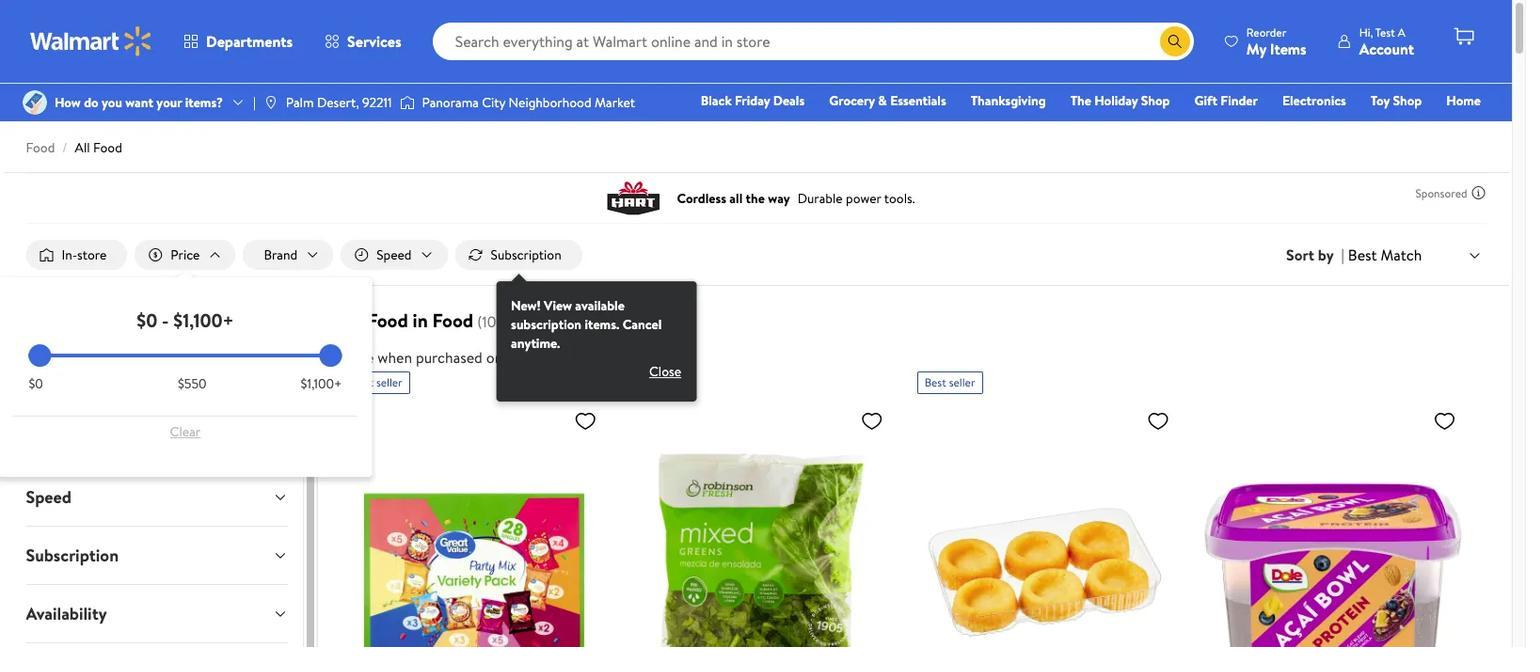Task type: describe. For each thing, give the bounding box(es) containing it.
gift finder link
[[1186, 90, 1267, 111]]

test
[[1376, 24, 1395, 40]]

gift finder
[[1195, 91, 1258, 110]]

toy shop link
[[1363, 90, 1431, 111]]

thanksgiving link
[[962, 90, 1055, 111]]

new!
[[511, 297, 541, 315]]

services
[[347, 31, 402, 52]]

neighborhood
[[509, 93, 592, 112]]

seller for great value variety pack party mixes 28 count, 1 oz image
[[376, 375, 403, 391]]

items
[[1270, 38, 1307, 59]]

sort by |
[[1287, 245, 1345, 265]]

panorama city neighborhood market
[[422, 93, 635, 112]]

walmart image
[[30, 26, 152, 56]]

clear
[[170, 423, 201, 441]]

1 tab from the top
[[11, 294, 303, 351]]

store
[[77, 246, 107, 264]]

fresh mixed greens, 16 oz image
[[631, 402, 891, 647]]

home link
[[1438, 90, 1490, 111]]

sort and filter section element
[[3, 225, 1509, 402]]

finder
[[1221, 91, 1258, 110]]

seller for fresh mixed greens, 16 oz image
[[663, 375, 689, 391]]

best seller for freshness guaranteed, vanilla, dessert shells, 5 oz, 6 count image
[[925, 375, 975, 391]]

fashion link
[[1188, 117, 1249, 137]]

add to favorites list, freshness guaranteed, vanilla, dessert shells, 5 oz, 6 count image
[[1147, 409, 1170, 433]]

add to favorites list, dole acai bowls frozen protein acai blend with fruit and granola, 6 oz image
[[1434, 409, 1456, 433]]

legal information image
[[533, 350, 549, 365]]

subscription inside dropdown button
[[26, 544, 119, 568]]

how
[[55, 93, 81, 112]]

my
[[1247, 38, 1267, 59]]

anytime.
[[511, 334, 560, 353]]

items?
[[185, 93, 223, 112]]

seller for freshness guaranteed, vanilla, dessert shells, 5 oz, 6 count image
[[949, 375, 975, 391]]

market
[[595, 93, 635, 112]]

speed tab
[[11, 469, 303, 526]]

ad disclaimer and feedback for skylinedisplayad image
[[1471, 185, 1486, 200]]

black friday deals link
[[692, 90, 813, 111]]

you
[[102, 93, 122, 112]]

dole acai bowls frozen protein acai blend with fruit and granola, 6 oz image
[[1204, 402, 1464, 647]]

availability
[[26, 602, 107, 626]]

subscription inside button
[[491, 246, 562, 264]]

essentials
[[890, 91, 946, 110]]

$0 for $0
[[29, 375, 43, 393]]

reorder my items
[[1247, 24, 1307, 59]]

services button
[[309, 19, 418, 64]]

food link
[[26, 138, 55, 157]]

sponsored
[[1416, 185, 1468, 201]]

one debit
[[1337, 118, 1401, 136]]

deals
[[773, 91, 805, 110]]

in-store button
[[26, 240, 127, 270]]

clear search field text image
[[1138, 33, 1153, 49]]

add to favorites list, fresh mixed greens, 16 oz image
[[861, 409, 883, 433]]

search icon image
[[1168, 34, 1183, 49]]

price when purchased online
[[341, 347, 526, 368]]

registry
[[1265, 118, 1313, 136]]

in-
[[62, 246, 77, 264]]

holiday
[[1095, 91, 1138, 110]]

in-store
[[62, 246, 107, 264]]

the
[[1071, 91, 1092, 110]]

brand
[[264, 246, 298, 264]]

(1000+)
[[477, 312, 529, 332]]

desert,
[[317, 93, 359, 112]]

walmart+ link
[[1417, 117, 1490, 137]]

purchased
[[416, 347, 483, 368]]

electronics
[[1283, 91, 1347, 110]]

$0 - $1,100+
[[137, 308, 234, 333]]

best seller for fresh mixed greens, 16 oz image
[[638, 375, 689, 391]]

subscription button
[[455, 240, 582, 270]]

thanksgiving
[[971, 91, 1046, 110]]

/
[[62, 138, 67, 157]]

fashion
[[1196, 118, 1240, 136]]

friday
[[735, 91, 770, 110]]

black
[[701, 91, 732, 110]]

0 vertical spatial $1,100+
[[173, 308, 234, 333]]

registry link
[[1256, 117, 1321, 137]]

toy
[[1371, 91, 1390, 110]]

your
[[157, 93, 182, 112]]

0 horizontal spatial all
[[75, 138, 90, 157]]

by
[[1318, 245, 1334, 265]]

0 horizontal spatial |
[[253, 93, 256, 112]]

cart contains 0 items total amount $0.00 image
[[1453, 25, 1476, 48]]

food left "/"
[[26, 138, 55, 157]]

subscription button
[[11, 527, 303, 585]]

price button
[[135, 240, 236, 270]]

online
[[486, 347, 526, 368]]

items.
[[585, 315, 620, 334]]

| inside sort and filter section element
[[1342, 245, 1345, 265]]

$550
[[178, 375, 207, 393]]

new! view available subscription items. cancel anytime. close
[[511, 297, 681, 381]]

clear button
[[29, 417, 342, 447]]

departments
[[206, 31, 293, 52]]

grocery
[[829, 91, 875, 110]]

great value variety pack party mixes 28 count, 1 oz image
[[344, 402, 604, 647]]

speed button inside sort and filter section element
[[341, 240, 448, 270]]

available
[[575, 297, 625, 315]]



Task type: locate. For each thing, give the bounding box(es) containing it.
food left in
[[367, 308, 408, 333]]

4 tab from the top
[[11, 644, 303, 647]]

3 seller from the left
[[949, 375, 975, 391]]

toy shop
[[1371, 91, 1422, 110]]

speed button up in
[[341, 240, 448, 270]]

departments button
[[168, 19, 309, 64]]

account
[[1360, 38, 1414, 59]]

0 horizontal spatial speed
[[26, 486, 71, 509]]

food right in
[[432, 308, 473, 333]]

92211
[[362, 93, 392, 112]]

cancel
[[623, 315, 662, 334]]

one
[[1337, 118, 1365, 136]]

brand button
[[243, 240, 333, 270]]

1 vertical spatial all
[[341, 308, 363, 333]]

Walmart Site-Wide search field
[[433, 23, 1194, 60]]

hi, test a account
[[1360, 24, 1414, 59]]

tab
[[11, 294, 303, 351], [11, 352, 303, 409], [11, 410, 303, 468], [11, 644, 303, 647]]

-
[[162, 308, 169, 333]]

the holiday shop
[[1071, 91, 1170, 110]]

price up $0 - $1,100+
[[171, 246, 200, 264]]

match
[[1381, 245, 1422, 265]]

all left in
[[341, 308, 363, 333]]

tab up $0 range field
[[11, 294, 303, 351]]

0 horizontal spatial shop
[[1141, 91, 1170, 110]]

1 horizontal spatial  image
[[400, 93, 415, 112]]

 image
[[23, 90, 47, 115], [400, 93, 415, 112]]

1 vertical spatial speed
[[26, 486, 71, 509]]

tab down availability tab
[[11, 644, 303, 647]]

all food in food (1000+)
[[341, 308, 529, 333]]

3 best seller from the left
[[925, 375, 975, 391]]

0 horizontal spatial seller
[[376, 375, 403, 391]]

add to favorites list, great value variety pack party mixes 28 count, 1 oz image
[[574, 409, 597, 433]]

$0
[[137, 308, 157, 333], [29, 375, 43, 393]]

price left the when
[[341, 347, 374, 368]]

 image for how
[[23, 90, 47, 115]]

food / all food
[[26, 138, 122, 157]]

do
[[84, 93, 99, 112]]

2 best seller from the left
[[638, 375, 689, 391]]

subscription up the availability
[[26, 544, 119, 568]]

best match
[[1348, 245, 1422, 265]]

0 vertical spatial speed button
[[341, 240, 448, 270]]

tab up the clear
[[11, 352, 303, 409]]

speed button
[[341, 240, 448, 270], [11, 469, 303, 526]]

 image
[[263, 95, 278, 110]]

1 vertical spatial price
[[341, 347, 374, 368]]

1 horizontal spatial $0
[[137, 308, 157, 333]]

&
[[878, 91, 887, 110]]

1 best seller from the left
[[352, 375, 403, 391]]

all right "/"
[[75, 138, 90, 157]]

availability tab
[[11, 585, 303, 643]]

food
[[26, 138, 55, 157], [93, 138, 122, 157], [367, 308, 408, 333], [432, 308, 473, 333]]

best
[[1348, 245, 1377, 265], [352, 375, 374, 391], [638, 375, 660, 391], [925, 375, 947, 391]]

one debit link
[[1329, 117, 1409, 137]]

1 horizontal spatial speed
[[377, 246, 412, 264]]

$1,100+
[[173, 308, 234, 333], [301, 375, 342, 393]]

walmart+
[[1425, 118, 1481, 136]]

subscription
[[491, 246, 562, 264], [26, 544, 119, 568]]

subscription tab
[[11, 527, 303, 585]]

how do you want your items?
[[55, 93, 223, 112]]

 image right 92211
[[400, 93, 415, 112]]

grocery & essentials
[[829, 91, 946, 110]]

price inside dropdown button
[[171, 246, 200, 264]]

0 vertical spatial |
[[253, 93, 256, 112]]

| right by
[[1342, 245, 1345, 265]]

tab up speed tab
[[11, 410, 303, 468]]

$0 range field
[[29, 354, 342, 358]]

best seller for great value variety pack party mixes 28 count, 1 oz image
[[352, 375, 403, 391]]

1 horizontal spatial subscription
[[491, 246, 562, 264]]

1 horizontal spatial speed button
[[341, 240, 448, 270]]

0 horizontal spatial $1,100+
[[173, 308, 234, 333]]

electronics link
[[1274, 90, 1355, 111]]

0 vertical spatial speed
[[377, 246, 412, 264]]

0 horizontal spatial best seller
[[352, 375, 403, 391]]

| left palm
[[253, 93, 256, 112]]

0 vertical spatial subscription
[[491, 246, 562, 264]]

|
[[253, 93, 256, 112], [1342, 245, 1345, 265]]

price for price when purchased online
[[341, 347, 374, 368]]

0 horizontal spatial price
[[171, 246, 200, 264]]

food right "/"
[[93, 138, 122, 157]]

reorder
[[1247, 24, 1287, 40]]

shop
[[1141, 91, 1170, 110], [1393, 91, 1422, 110]]

1 horizontal spatial price
[[341, 347, 374, 368]]

speed button up subscription tab
[[11, 469, 303, 526]]

when
[[378, 347, 412, 368]]

2 horizontal spatial seller
[[949, 375, 975, 391]]

0 horizontal spatial speed button
[[11, 469, 303, 526]]

hi,
[[1360, 24, 1373, 40]]

city
[[482, 93, 506, 112]]

best for great value variety pack party mixes 28 count, 1 oz image
[[352, 375, 374, 391]]

2 tab from the top
[[11, 352, 303, 409]]

3 tab from the top
[[11, 410, 303, 468]]

black friday deals
[[701, 91, 805, 110]]

subscription up new!
[[491, 246, 562, 264]]

panorama
[[422, 93, 479, 112]]

view
[[544, 297, 572, 315]]

0 vertical spatial all
[[75, 138, 90, 157]]

home fashion
[[1196, 91, 1481, 136]]

Search search field
[[433, 23, 1194, 60]]

speed
[[377, 246, 412, 264], [26, 486, 71, 509]]

best for fresh mixed greens, 16 oz image
[[638, 375, 660, 391]]

want
[[125, 93, 153, 112]]

1 horizontal spatial $1,100+
[[301, 375, 342, 393]]

freshness guaranteed, vanilla, dessert shells, 5 oz, 6 count image
[[917, 402, 1177, 647]]

1 horizontal spatial shop
[[1393, 91, 1422, 110]]

price
[[171, 246, 200, 264], [341, 347, 374, 368]]

speed inside sort and filter section element
[[377, 246, 412, 264]]

palm desert, 92211
[[286, 93, 392, 112]]

all
[[75, 138, 90, 157], [341, 308, 363, 333]]

0 horizontal spatial  image
[[23, 90, 47, 115]]

best match button
[[1345, 243, 1486, 267]]

close
[[649, 362, 681, 381]]

1 vertical spatial speed button
[[11, 469, 303, 526]]

palm
[[286, 93, 314, 112]]

 image left how
[[23, 90, 47, 115]]

speed inside tab
[[26, 486, 71, 509]]

sort
[[1287, 245, 1315, 265]]

all food link
[[75, 138, 122, 157]]

best inside dropdown button
[[1348, 245, 1377, 265]]

$1100 range field
[[29, 354, 342, 358]]

1 vertical spatial $0
[[29, 375, 43, 393]]

close button
[[634, 357, 697, 387]]

price for price
[[171, 246, 200, 264]]

2 seller from the left
[[663, 375, 689, 391]]

0 vertical spatial $0
[[137, 308, 157, 333]]

the holiday shop link
[[1062, 90, 1179, 111]]

1 vertical spatial |
[[1342, 245, 1345, 265]]

0 horizontal spatial subscription
[[26, 544, 119, 568]]

1 horizontal spatial best seller
[[638, 375, 689, 391]]

1 vertical spatial subscription
[[26, 544, 119, 568]]

subscription
[[511, 315, 582, 334]]

1 horizontal spatial seller
[[663, 375, 689, 391]]

shop right holiday on the top right
[[1141, 91, 1170, 110]]

1 horizontal spatial all
[[341, 308, 363, 333]]

gift
[[1195, 91, 1218, 110]]

1 seller from the left
[[376, 375, 403, 391]]

1 vertical spatial $1,100+
[[301, 375, 342, 393]]

0 vertical spatial price
[[171, 246, 200, 264]]

shop right toy
[[1393, 91, 1422, 110]]

0 horizontal spatial $0
[[29, 375, 43, 393]]

2 shop from the left
[[1393, 91, 1422, 110]]

best seller
[[352, 375, 403, 391], [638, 375, 689, 391], [925, 375, 975, 391]]

in
[[413, 308, 428, 333]]

1 horizontal spatial |
[[1342, 245, 1345, 265]]

$0 for $0 - $1,100+
[[137, 308, 157, 333]]

1 shop from the left
[[1141, 91, 1170, 110]]

best for freshness guaranteed, vanilla, dessert shells, 5 oz, 6 count image
[[925, 375, 947, 391]]

debit
[[1368, 118, 1401, 136]]

availability button
[[11, 585, 303, 643]]

a
[[1398, 24, 1406, 40]]

2 horizontal spatial best seller
[[925, 375, 975, 391]]

 image for panorama
[[400, 93, 415, 112]]



Task type: vqa. For each thing, say whether or not it's contained in the screenshot.
bottom Speed
yes



